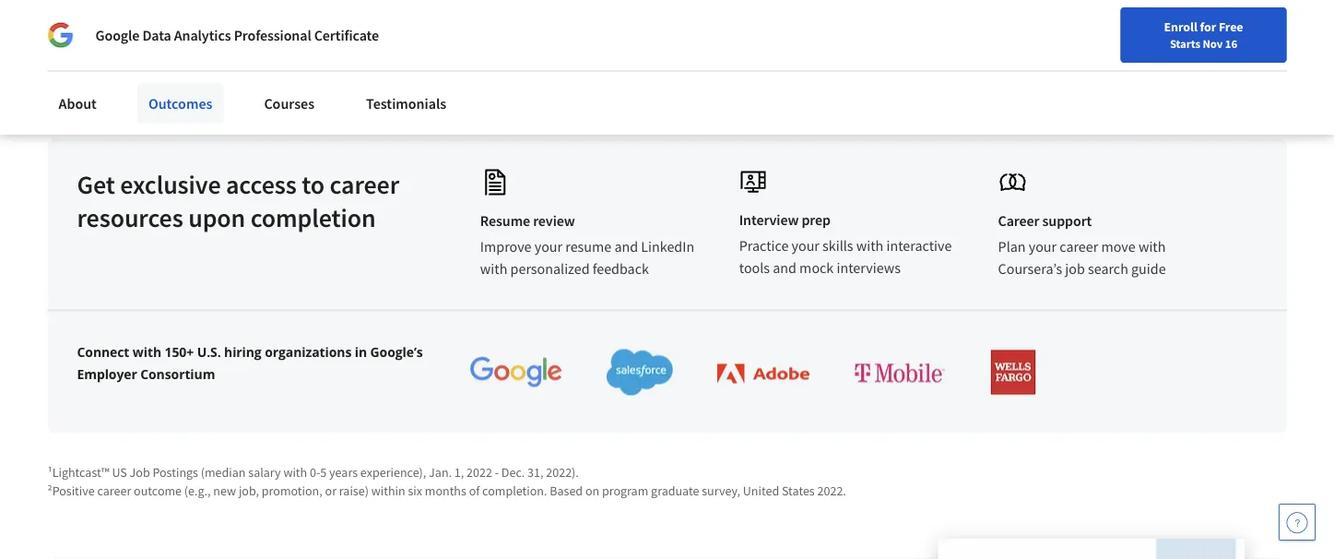 Task type: describe. For each thing, give the bounding box(es) containing it.
access
[[226, 168, 297, 201]]

experience),
[[361, 464, 426, 481]]

enroll
[[1165, 18, 1198, 35]]

upon
[[188, 201, 246, 234]]

interview prep practice your skills with interactive tools and mock interviews
[[740, 211, 952, 278]]

feedback
[[593, 260, 649, 279]]

consortium
[[140, 366, 215, 383]]

data inside u.s. job openings in data analytics
[[967, 56, 991, 73]]

jan.
[[429, 464, 452, 481]]

career inside get exclusive access to career resources upon completion
[[330, 168, 399, 201]]

coursera's
[[999, 260, 1063, 279]]

nov
[[1203, 36, 1223, 51]]

google
[[95, 26, 140, 44]]

personalized
[[511, 260, 590, 279]]

²positive
[[48, 482, 95, 499]]

analyst
[[573, 6, 618, 25]]

¹ for openings
[[1043, 56, 1048, 73]]

organizations
[[265, 344, 352, 361]]

junior
[[355, 6, 394, 25]]

get exclusive access to career resources upon completion
[[77, 168, 399, 234]]

and inside interview prep practice your skills with interactive tools and mock interviews
[[773, 259, 797, 278]]

outcomes
[[148, 94, 213, 113]]

salary
[[248, 464, 281, 481]]

u.s. job openings in data analytics
[[967, 38, 1073, 73]]

new
[[213, 482, 236, 499]]

for inside for data analytics
[[904, 38, 919, 54]]

career support plan your career move with coursera's job search guide
[[999, 212, 1167, 279]]

data inside for data analytics
[[795, 56, 820, 73]]

career inside the 75% of certificate graduates report positive career outcome
[[1219, 56, 1253, 73]]

mock
[[800, 259, 834, 278]]

google data analytics professional certificate
[[95, 26, 379, 44]]

75%
[[1138, 4, 1185, 36]]

exclusive
[[120, 168, 221, 201]]

coursera image
[[22, 15, 139, 45]]

outcome inside ¹lightcast™ us job postings (median salary with 0-5 years experience), jan. 1, 2022 - dec. 31, 2022). ²positive career outcome (e.g., new job, promotion, or raise) within six months of completion. based on program graduate survey, united states 2022.
[[134, 482, 182, 499]]

with inside ¹lightcast™ us job postings (median salary with 0-5 years experience), jan. 1, 2022 - dec. 31, 2022). ²positive career outcome (e.g., new job, promotion, or raise) within six months of completion. based on program graduate survey, united states 2022.
[[284, 464, 307, 481]]

career inside career support plan your career move with coursera's job search guide
[[1060, 238, 1099, 256]]

based
[[550, 482, 583, 499]]

move
[[1102, 238, 1136, 256]]

outcomes link
[[137, 83, 224, 124]]

titles:
[[234, 6, 268, 25]]

1,
[[455, 464, 464, 481]]

(e.g.,
[[184, 482, 211, 499]]

about
[[59, 94, 97, 113]]

2022.
[[818, 482, 847, 499]]

graduates
[[1207, 38, 1261, 54]]

survey,
[[702, 482, 741, 499]]

connect
[[77, 344, 129, 361]]

job,
[[239, 482, 259, 499]]

interviews
[[837, 259, 901, 278]]

or
[[325, 482, 337, 499]]

within
[[371, 482, 406, 499]]

-
[[495, 464, 499, 481]]

and inside the resume review improve your resume and linkedin with personalized feedback
[[615, 238, 638, 256]]

employer
[[77, 366, 137, 383]]

outcome inside the 75% of certificate graduates report positive career outcome
[[1138, 75, 1185, 91]]

google image
[[48, 22, 73, 48]]

get
[[77, 168, 115, 201]]

on
[[586, 482, 600, 499]]

resume
[[566, 238, 612, 256]]

practice
[[740, 237, 789, 255]]

0-
[[310, 464, 320, 481]]

courses
[[264, 94, 315, 113]]

starts
[[1170, 36, 1201, 51]]

skills
[[823, 237, 854, 255]]

help center image
[[1287, 511, 1309, 533]]

career inside ¹lightcast™ us job postings (median salary with 0-5 years experience), jan. 1, 2022 - dec. 31, 2022). ²positive career outcome (e.g., new job, promotion, or raise) within six months of completion. based on program graduate survey, united states 2022.
[[97, 482, 131, 499]]

raise)
[[339, 482, 369, 499]]

resume
[[480, 212, 530, 231]]

in inside connect with 150+ u.s. hiring organizations in google's employer consortium
[[355, 344, 367, 361]]

analytics inside u.s. job openings in data analytics
[[994, 56, 1043, 73]]

in-
[[140, 6, 157, 25]]

for for enroll
[[1201, 18, 1217, 35]]

united
[[743, 482, 780, 499]]

google's
[[370, 344, 423, 361]]

your for support
[[1029, 238, 1057, 256]]

2022).
[[546, 464, 579, 481]]

support
[[1043, 212, 1092, 231]]

¹lightcast™ us job postings (median salary with 0-5 years experience), jan. 1, 2022 - dec. 31, 2022). ²positive career outcome (e.g., new job, promotion, or raise) within six months of completion. based on program graduate survey, united states 2022.
[[48, 464, 847, 499]]

qualify
[[73, 6, 117, 25]]

courses link
[[253, 83, 326, 124]]

of inside the 75% of certificate graduates report positive career outcome
[[1138, 38, 1148, 54]]

hiring
[[224, 344, 262, 361]]

review
[[533, 212, 575, 231]]

with inside connect with 150+ u.s. hiring organizations in google's employer consortium
[[133, 344, 161, 361]]

states
[[782, 482, 815, 499]]

about link
[[48, 83, 108, 124]]

demand
[[157, 6, 208, 25]]

salesforce partner logo image
[[607, 350, 674, 396]]

free
[[1219, 18, 1244, 35]]

search
[[1088, 260, 1129, 279]]



Task type: vqa. For each thing, say whether or not it's contained in the screenshot.


Task type: locate. For each thing, give the bounding box(es) containing it.
promotion,
[[262, 482, 323, 499]]

prep
[[802, 211, 831, 230]]

with left '150+'
[[133, 344, 161, 361]]

job
[[130, 464, 150, 481]]

job left openings
[[991, 38, 1008, 54]]

2 analyst, from the left
[[429, 6, 478, 25]]

openings
[[1011, 38, 1060, 54]]

us
[[112, 464, 127, 481]]

0 horizontal spatial outcome
[[134, 482, 182, 499]]

coursera career certificate image
[[939, 539, 1246, 559]]

associate
[[481, 6, 539, 25]]

analytics
[[174, 26, 231, 44], [822, 56, 871, 73], [994, 56, 1043, 73]]

0 vertical spatial job
[[211, 6, 231, 25]]

your inside interview prep practice your skills with interactive tools and mock interviews
[[792, 237, 820, 255]]

in left the google's
[[355, 344, 367, 361]]

1 vertical spatial u.s.
[[197, 344, 221, 361]]

outcome down report
[[1138, 75, 1185, 91]]

(median
[[201, 464, 246, 481]]

google partner logo image
[[471, 357, 563, 388]]

resources
[[77, 201, 183, 234]]

career down graduates
[[1219, 56, 1253, 73]]

1 vertical spatial and
[[773, 259, 797, 278]]

positive
[[1174, 56, 1217, 73]]

u.s. right '150+'
[[197, 344, 221, 361]]

1 ¹ from the left
[[871, 56, 876, 73]]

your inside the resume review improve your resume and linkedin with personalized feedback
[[535, 238, 563, 256]]

your
[[792, 237, 820, 255], [535, 238, 563, 256], [1029, 238, 1057, 256]]

0 horizontal spatial ¹
[[871, 56, 876, 73]]

0 horizontal spatial in
[[355, 344, 367, 361]]

5
[[320, 464, 327, 481]]

for
[[120, 6, 137, 25], [1201, 18, 1217, 35], [904, 38, 919, 54]]

with down the improve
[[480, 260, 508, 279]]

1 horizontal spatial analytics
[[822, 56, 871, 73]]

with up interviews on the right top of page
[[857, 237, 884, 255]]

1 horizontal spatial in
[[1063, 38, 1073, 54]]

with inside career support plan your career move with coursera's job search guide
[[1139, 238, 1166, 256]]

plan
[[999, 238, 1026, 256]]

analytics inside for data analytics
[[822, 56, 871, 73]]

data
[[271, 6, 300, 25], [397, 6, 426, 25], [542, 6, 570, 25], [142, 26, 171, 44], [795, 56, 820, 73], [967, 56, 991, 73]]

completion
[[251, 201, 376, 234]]

1 vertical spatial job
[[991, 38, 1008, 54]]

your up 'coursera's'
[[1029, 238, 1057, 256]]

of up report
[[1138, 38, 1148, 54]]

0 horizontal spatial of
[[469, 482, 480, 499]]

interactive
[[887, 237, 952, 255]]

1 vertical spatial outcome
[[134, 482, 182, 499]]

with inside interview prep practice your skills with interactive tools and mock interviews
[[857, 237, 884, 255]]

career right to
[[330, 168, 399, 201]]

0 horizontal spatial u.s.
[[197, 344, 221, 361]]

years
[[329, 464, 358, 481]]

1 vertical spatial in
[[355, 344, 367, 361]]

u.s.
[[967, 38, 988, 54], [197, 344, 221, 361]]

analytics for google
[[174, 26, 231, 44]]

1 horizontal spatial job
[[991, 38, 1008, 54]]

0 horizontal spatial your
[[535, 238, 563, 256]]

0 vertical spatial in
[[1063, 38, 1073, 54]]

1 horizontal spatial ¹
[[1043, 56, 1048, 73]]

interview
[[740, 211, 799, 230]]

your for review
[[535, 238, 563, 256]]

outcome down postings
[[134, 482, 182, 499]]

linkedin
[[641, 238, 695, 256]]

0 horizontal spatial analyst,
[[303, 6, 352, 25]]

of down 2022
[[469, 482, 480, 499]]

guide
[[1132, 260, 1167, 279]]

job
[[211, 6, 231, 25], [991, 38, 1008, 54], [1066, 260, 1086, 279]]

0 horizontal spatial and
[[615, 238, 638, 256]]

2 ¹ from the left
[[1043, 56, 1048, 73]]

in inside u.s. job openings in data analytics
[[1063, 38, 1073, 54]]

analyst, left associate
[[429, 6, 478, 25]]

qualify for in-demand job titles: data analyst, junior data analyst, associate data analyst
[[73, 6, 618, 25]]

with up promotion,
[[284, 464, 307, 481]]

2 horizontal spatial analytics
[[994, 56, 1043, 73]]

testimonials
[[366, 94, 447, 113]]

1 horizontal spatial outcome
[[1138, 75, 1185, 91]]

your for prep
[[792, 237, 820, 255]]

0 vertical spatial and
[[615, 238, 638, 256]]

completion.
[[483, 482, 547, 499]]

connect with 150+ u.s. hiring organizations in google's employer consortium
[[77, 344, 423, 383]]

enroll for free starts nov 16
[[1165, 18, 1244, 51]]

career down us on the bottom
[[97, 482, 131, 499]]

report
[[1138, 56, 1171, 73]]

your inside career support plan your career move with coursera's job search guide
[[1029, 238, 1057, 256]]

analytics for for
[[822, 56, 871, 73]]

u.s. inside connect with 150+ u.s. hiring organizations in google's employer consortium
[[197, 344, 221, 361]]

career
[[999, 212, 1040, 231]]

and up the feedback at the top left
[[615, 238, 638, 256]]

career down 'support'
[[1060, 238, 1099, 256]]

of inside ¹lightcast™ us job postings (median salary with 0-5 years experience), jan. 1, 2022 - dec. 31, 2022). ²positive career outcome (e.g., new job, promotion, or raise) within six months of completion. based on program graduate survey, united states 2022.
[[469, 482, 480, 499]]

1 horizontal spatial and
[[773, 259, 797, 278]]

your up mock
[[792, 237, 820, 255]]

u.s. left openings
[[967, 38, 988, 54]]

graduate
[[651, 482, 700, 499]]

16
[[1226, 36, 1238, 51]]

resume review improve your resume and linkedin with personalized feedback
[[480, 212, 695, 279]]

postings
[[153, 464, 198, 481]]

with up guide
[[1139, 238, 1166, 256]]

None search field
[[263, 12, 567, 48]]

1 analyst, from the left
[[303, 6, 352, 25]]

2 horizontal spatial job
[[1066, 260, 1086, 279]]

professional
[[234, 26, 311, 44]]

job left the search
[[1066, 260, 1086, 279]]

0 horizontal spatial job
[[211, 6, 231, 25]]

150+
[[165, 344, 194, 361]]

u.s. inside u.s. job openings in data analytics
[[967, 38, 988, 54]]

adobe partner logo image
[[718, 364, 810, 384]]

testimonials link
[[355, 83, 458, 124]]

1 horizontal spatial analyst,
[[429, 6, 478, 25]]

improve
[[480, 238, 532, 256]]

2 horizontal spatial for
[[1201, 18, 1217, 35]]

and right tools
[[773, 259, 797, 278]]

0 horizontal spatial analytics
[[174, 26, 231, 44]]

analyst, up certificate
[[303, 6, 352, 25]]

for data analytics
[[795, 38, 919, 73]]

certificate
[[314, 26, 379, 44]]

1 horizontal spatial u.s.
[[967, 38, 988, 54]]

job inside career support plan your career move with coursera's job search guide
[[1066, 260, 1086, 279]]

1 horizontal spatial of
[[1138, 38, 1148, 54]]

job inside u.s. job openings in data analytics
[[991, 38, 1008, 54]]

¹lightcast™
[[48, 464, 109, 481]]

in right openings
[[1063, 38, 1073, 54]]

analyst,
[[303, 6, 352, 25], [429, 6, 478, 25]]

0 vertical spatial u.s.
[[967, 38, 988, 54]]

with inside the resume review improve your resume and linkedin with personalized feedback
[[480, 260, 508, 279]]

months
[[425, 482, 467, 499]]

¹
[[871, 56, 876, 73], [1043, 56, 1048, 73]]

dec.
[[502, 464, 525, 481]]

0 vertical spatial outcome
[[1138, 75, 1185, 91]]

of
[[1138, 38, 1148, 54], [469, 482, 480, 499]]

with
[[857, 237, 884, 255], [1139, 238, 1166, 256], [480, 260, 508, 279], [133, 344, 161, 361], [284, 464, 307, 481]]

¹ for analytics
[[871, 56, 876, 73]]

1 vertical spatial of
[[469, 482, 480, 499]]

program
[[602, 482, 649, 499]]

2022
[[467, 464, 493, 481]]

six
[[408, 482, 422, 499]]

job up google data analytics professional certificate
[[211, 6, 231, 25]]

menu item
[[948, 18, 1066, 78]]

outcome
[[1138, 75, 1185, 91], [134, 482, 182, 499]]

1 horizontal spatial your
[[792, 237, 820, 255]]

your up personalized
[[535, 238, 563, 256]]

2 horizontal spatial your
[[1029, 238, 1057, 256]]

and
[[615, 238, 638, 256], [773, 259, 797, 278]]

0 horizontal spatial for
[[120, 6, 137, 25]]

tools
[[740, 259, 770, 278]]

31,
[[528, 464, 544, 481]]

1 horizontal spatial for
[[904, 38, 919, 54]]

2 vertical spatial job
[[1066, 260, 1086, 279]]

0 vertical spatial of
[[1138, 38, 1148, 54]]

for for qualify
[[120, 6, 137, 25]]

for inside enroll for free starts nov 16
[[1201, 18, 1217, 35]]

75% of certificate graduates report positive career outcome
[[1138, 4, 1261, 91]]



